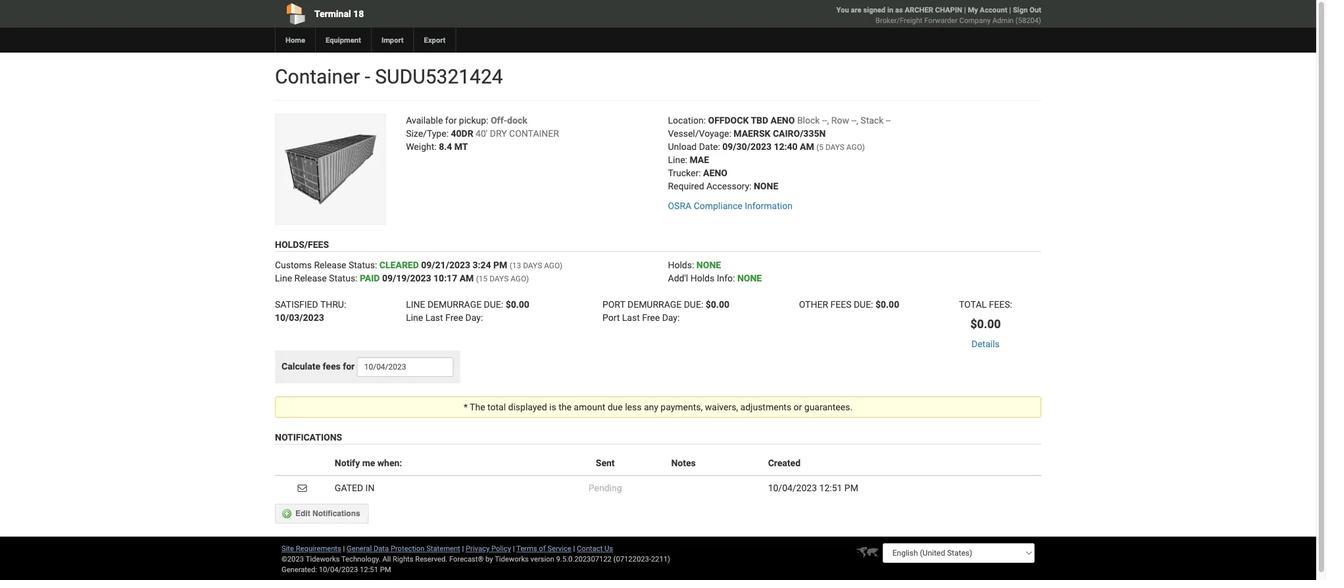 Task type: describe. For each thing, give the bounding box(es) containing it.
10/03/2023
[[275, 312, 324, 323]]

home link
[[275, 28, 315, 53]]

$0.00 down total fees:
[[970, 317, 1001, 331]]

for inside available for pickup: off-dock size/type: 40dr 40' dry container weight: 8.4 mt
[[445, 115, 457, 126]]

1 horizontal spatial days
[[523, 261, 542, 270]]

09/30/2023
[[722, 141, 772, 152]]

gated in
[[335, 482, 375, 493]]

holds: none add'l holds info: none
[[668, 260, 762, 284]]

0 vertical spatial release
[[314, 260, 346, 270]]

gated
[[335, 482, 363, 493]]

pm inside customs release status: cleared 09/21/2023 3:24 pm (13 days ago) line release status: paid 09/19/2023 10:17 am (15 days ago)
[[493, 260, 507, 270]]

is
[[549, 402, 556, 412]]

demurrage for line last free day:
[[428, 299, 482, 310]]

$0.00 for port demurrage due: $0.00 port last free day:
[[706, 299, 729, 310]]

weight:
[[406, 141, 437, 152]]

last for line
[[425, 312, 443, 323]]

due
[[608, 402, 623, 412]]

maersk
[[734, 128, 771, 139]]

or
[[794, 402, 802, 412]]

tideworks
[[495, 555, 529, 563]]

total
[[487, 402, 506, 412]]

09/19/2023
[[382, 273, 431, 284]]

signed
[[863, 6, 885, 14]]

sudu5321424
[[375, 65, 503, 88]]

site requirements | general data protection statement | privacy policy | terms of service | contact us ©2023 tideworks technology. all rights reserved. forecast® by tideworks version 9.5.0.202307122 (07122023-2211) generated: 10/04/2023 12:51 pm
[[282, 544, 670, 574]]

customs
[[275, 260, 312, 270]]

export
[[424, 36, 446, 44]]

notify
[[335, 457, 360, 468]]

paid
[[360, 273, 380, 284]]

free for port
[[642, 312, 660, 323]]

| up tideworks
[[513, 544, 515, 553]]

0 vertical spatial status:
[[349, 260, 377, 270]]

* the total displayed is the amount due less any payments, waivers, adjustments or guarantees.
[[464, 402, 853, 412]]

you are signed in as archer chapin | my account | sign out broker/freight forwarder company admin (58204)
[[836, 6, 1041, 25]]

created
[[768, 457, 801, 468]]

equipment link
[[315, 28, 371, 53]]

accessory:
[[706, 181, 752, 191]]

forwarder
[[924, 16, 958, 25]]

3:24
[[473, 260, 491, 270]]

holds/fees
[[275, 239, 329, 250]]

available
[[406, 115, 443, 126]]

(07122023-
[[613, 555, 651, 563]]

policy
[[491, 544, 511, 553]]

in
[[887, 6, 893, 14]]

total
[[959, 299, 987, 310]]

requirements
[[296, 544, 341, 553]]

are
[[851, 6, 861, 14]]

privacy
[[466, 544, 490, 553]]

adjustments
[[740, 402, 791, 412]]

osra compliance information
[[668, 200, 793, 211]]

notify me when:
[[335, 457, 402, 468]]

2211)
[[651, 555, 670, 563]]

holds
[[690, 273, 714, 284]]

compliance
[[694, 200, 742, 211]]

Calculate fees for text field
[[357, 357, 454, 377]]

1 vertical spatial release
[[294, 273, 327, 284]]

us
[[604, 544, 613, 553]]

vessel/voyage:
[[668, 128, 731, 139]]

| left sign
[[1009, 6, 1011, 14]]

fees:
[[989, 299, 1012, 310]]

contact
[[577, 544, 603, 553]]

general data protection statement link
[[347, 544, 460, 553]]

edit notifications link
[[275, 504, 369, 524]]

40' dry container image
[[275, 114, 386, 225]]

| left general
[[343, 544, 345, 553]]

displayed
[[508, 402, 547, 412]]

0 vertical spatial 12:51
[[819, 482, 842, 493]]

line inside line demurrage due: $0.00 line last free day:
[[406, 312, 423, 323]]

statement
[[426, 544, 460, 553]]

all
[[382, 555, 391, 563]]

container
[[509, 128, 559, 139]]

privacy policy link
[[466, 544, 511, 553]]

osra compliance information link
[[668, 200, 793, 211]]

unload
[[668, 141, 697, 152]]

8.4 mt
[[439, 141, 468, 152]]

as
[[895, 6, 903, 14]]

pending
[[589, 482, 622, 493]]

*
[[464, 402, 468, 412]]

last for port
[[622, 312, 640, 323]]

day: for line last free day:
[[465, 312, 483, 323]]

information
[[745, 200, 793, 211]]

terminal
[[314, 8, 351, 19]]

1 vertical spatial for
[[343, 361, 355, 372]]

0 vertical spatial none
[[696, 260, 721, 270]]

rights
[[393, 555, 413, 563]]

off-
[[491, 115, 507, 126]]

required
[[668, 181, 704, 191]]



Task type: vqa. For each thing, say whether or not it's contained in the screenshot.
total
yes



Task type: locate. For each thing, give the bounding box(es) containing it.
when:
[[377, 457, 402, 468]]

$0.00 for other fees due: $0.00
[[876, 299, 899, 310]]

0 vertical spatial aeno
[[771, 115, 795, 126]]

demurrage down 10:17
[[428, 299, 482, 310]]

details link
[[972, 338, 1000, 349]]

2 , from the left
[[857, 115, 858, 126]]

$0.00 inside "port demurrage due: $0.00 port last free day:"
[[706, 299, 729, 310]]

terms
[[516, 544, 537, 553]]

forecast®
[[449, 555, 484, 563]]

$0.00 down "(13"
[[506, 299, 529, 310]]

release down "holds/fees"
[[314, 260, 346, 270]]

line inside customs release status: cleared 09/21/2023 3:24 pm (13 days ago) line release status: paid 09/19/2023 10:17 am (15 days ago)
[[275, 273, 292, 284]]

location: offdock tbd aeno block --, row --, stack -- vessel/voyage: maersk cairo/335n unload date: 09/30/2023 12:40 am (5 days ago) line: mae trucker: aeno required accessory: none
[[668, 115, 891, 191]]

| left 'my'
[[964, 6, 966, 14]]

trucker:
[[668, 167, 701, 178]]

demurrage inside "port demurrage due: $0.00 port last free day:"
[[628, 299, 682, 310]]

0 horizontal spatial line
[[275, 273, 292, 284]]

1 vertical spatial aeno
[[703, 167, 727, 178]]

calculate
[[282, 361, 320, 372]]

ago) down "(13"
[[511, 274, 529, 283]]

my account link
[[968, 6, 1007, 14]]

1 vertical spatial days
[[523, 261, 542, 270]]

notifications up notify
[[275, 432, 342, 443]]

terms of service link
[[516, 544, 571, 553]]

technology.
[[341, 555, 381, 563]]

last inside line demurrage due: $0.00 line last free day:
[[425, 312, 443, 323]]

12:51 inside site requirements | general data protection statement | privacy policy | terms of service | contact us ©2023 tideworks technology. all rights reserved. forecast® by tideworks version 9.5.0.202307122 (07122023-2211) generated: 10/04/2023 12:51 pm
[[360, 565, 378, 574]]

1 vertical spatial status:
[[329, 273, 358, 284]]

row
[[831, 115, 849, 126]]

| up "forecast®"
[[462, 544, 464, 553]]

am left "(15"
[[460, 273, 474, 284]]

2 free from the left
[[642, 312, 660, 323]]

ago) down row
[[846, 142, 865, 152]]

$0.00 right fees
[[876, 299, 899, 310]]

$0.00
[[506, 299, 529, 310], [706, 299, 729, 310], [876, 299, 899, 310], [970, 317, 1001, 331]]

free for line
[[445, 312, 463, 323]]

due: for port demurrage due:
[[684, 299, 703, 310]]

1 horizontal spatial free
[[642, 312, 660, 323]]

free inside line demurrage due: $0.00 line last free day:
[[445, 312, 463, 323]]

-
[[365, 65, 370, 88], [822, 115, 825, 126], [825, 115, 827, 126], [851, 115, 854, 126], [854, 115, 857, 126], [886, 115, 888, 126], [888, 115, 891, 126]]

2 horizontal spatial due:
[[854, 299, 873, 310]]

1 horizontal spatial 12:51
[[819, 482, 842, 493]]

0 vertical spatial am
[[800, 141, 814, 152]]

you
[[836, 6, 849, 14]]

am inside location: offdock tbd aeno block --, row --, stack -- vessel/voyage: maersk cairo/335n unload date: 09/30/2023 12:40 am (5 days ago) line: mae trucker: aeno required accessory: none
[[800, 141, 814, 152]]

release down customs
[[294, 273, 327, 284]]

offdock
[[708, 115, 749, 126]]

edit
[[295, 509, 310, 518]]

2 vertical spatial ago)
[[511, 274, 529, 283]]

2 demurrage from the left
[[628, 299, 682, 310]]

export link
[[413, 28, 455, 53]]

0 vertical spatial days
[[825, 142, 845, 152]]

3 due: from the left
[[854, 299, 873, 310]]

0 horizontal spatial pm
[[380, 565, 391, 574]]

,
[[827, 115, 829, 126], [857, 115, 858, 126]]

1 due: from the left
[[484, 299, 503, 310]]

import link
[[371, 28, 413, 53]]

line down the line
[[406, 312, 423, 323]]

1 vertical spatial 10/04/2023
[[319, 565, 358, 574]]

status: left paid
[[329, 273, 358, 284]]

for right fees
[[343, 361, 355, 372]]

1 horizontal spatial none
[[737, 273, 762, 284]]

by
[[485, 555, 493, 563]]

notifications down gated
[[312, 509, 360, 518]]

sent
[[596, 457, 615, 468]]

1 vertical spatial notifications
[[312, 509, 360, 518]]

ago) right "(13"
[[544, 261, 563, 270]]

stack
[[861, 115, 884, 126]]

archer
[[905, 6, 933, 14]]

1 horizontal spatial 10/04/2023
[[768, 482, 817, 493]]

2 vertical spatial pm
[[380, 565, 391, 574]]

0 vertical spatial line
[[275, 273, 292, 284]]

due:
[[484, 299, 503, 310], [684, 299, 703, 310], [854, 299, 873, 310]]

12:51
[[819, 482, 842, 493], [360, 565, 378, 574]]

am left (5
[[800, 141, 814, 152]]

1 horizontal spatial last
[[622, 312, 640, 323]]

1 vertical spatial ago)
[[544, 261, 563, 270]]

1 vertical spatial pm
[[844, 482, 858, 493]]

12:40
[[774, 141, 798, 152]]

1 horizontal spatial am
[[800, 141, 814, 152]]

0 horizontal spatial for
[[343, 361, 355, 372]]

demurrage down add'l
[[628, 299, 682, 310]]

site
[[282, 544, 294, 553]]

days right (5
[[825, 142, 845, 152]]

day: inside line demurrage due: $0.00 line last free day:
[[465, 312, 483, 323]]

aeno
[[771, 115, 795, 126], [703, 167, 727, 178]]

contact us link
[[577, 544, 613, 553]]

day: down add'l
[[662, 312, 680, 323]]

last inside "port demurrage due: $0.00 port last free day:"
[[622, 312, 640, 323]]

, left stack
[[857, 115, 858, 126]]

demurrage inside line demurrage due: $0.00 line last free day:
[[428, 299, 482, 310]]

ago) inside location: offdock tbd aeno block --, row --, stack -- vessel/voyage: maersk cairo/335n unload date: 09/30/2023 12:40 am (5 days ago) line: mae trucker: aeno required accessory: none
[[846, 142, 865, 152]]

0 vertical spatial for
[[445, 115, 457, 126]]

container - sudu5321424
[[275, 65, 503, 88]]

1 vertical spatial am
[[460, 273, 474, 284]]

last right port
[[622, 312, 640, 323]]

10/04/2023 down created
[[768, 482, 817, 493]]

none right info:
[[737, 273, 762, 284]]

dry
[[490, 128, 507, 139]]

details
[[972, 338, 1000, 349]]

port
[[602, 312, 620, 323]]

0 vertical spatial pm
[[493, 260, 507, 270]]

10/04/2023 inside site requirements | general data protection statement | privacy policy | terms of service | contact us ©2023 tideworks technology. all rights reserved. forecast® by tideworks version 9.5.0.202307122 (07122023-2211) generated: 10/04/2023 12:51 pm
[[319, 565, 358, 574]]

container
[[275, 65, 360, 88]]

due: down holds
[[684, 299, 703, 310]]

0 horizontal spatial 10/04/2023
[[319, 565, 358, 574]]

0 horizontal spatial due:
[[484, 299, 503, 310]]

due: for line demurrage due:
[[484, 299, 503, 310]]

cleared
[[379, 260, 419, 270]]

1 vertical spatial 12:51
[[360, 565, 378, 574]]

days inside location: offdock tbd aeno block --, row --, stack -- vessel/voyage: maersk cairo/335n unload date: 09/30/2023 12:40 am (5 days ago) line: mae trucker: aeno required accessory: none
[[825, 142, 845, 152]]

none
[[696, 260, 721, 270], [737, 273, 762, 284]]

for up 40dr
[[445, 115, 457, 126]]

thru:
[[320, 299, 346, 310]]

0 horizontal spatial day:
[[465, 312, 483, 323]]

1 horizontal spatial ,
[[857, 115, 858, 126]]

free right port
[[642, 312, 660, 323]]

line down customs
[[275, 273, 292, 284]]

am inside customs release status: cleared 09/21/2023 3:24 pm (13 days ago) line release status: paid 09/19/2023 10:17 am (15 days ago)
[[460, 273, 474, 284]]

2 horizontal spatial pm
[[844, 482, 858, 493]]

0 horizontal spatial aeno
[[703, 167, 727, 178]]

holds:
[[668, 260, 694, 270]]

09/21/2023
[[421, 260, 470, 270]]

chapin
[[935, 6, 962, 14]]

customs release status: cleared 09/21/2023 3:24 pm (13 days ago) line release status: paid 09/19/2023 10:17 am (15 days ago)
[[275, 260, 563, 284]]

admin
[[992, 16, 1014, 25]]

day: down "(15"
[[465, 312, 483, 323]]

0 horizontal spatial ,
[[827, 115, 829, 126]]

fees
[[830, 299, 851, 310]]

1 day: from the left
[[465, 312, 483, 323]]

osra
[[668, 200, 691, 211]]

free inside "port demurrage due: $0.00 port last free day:"
[[642, 312, 660, 323]]

demurrage for port last free day:
[[628, 299, 682, 310]]

in
[[365, 482, 375, 493]]

0 horizontal spatial ago)
[[511, 274, 529, 283]]

free
[[445, 312, 463, 323], [642, 312, 660, 323]]

10:17
[[434, 273, 457, 284]]

0 horizontal spatial 12:51
[[360, 565, 378, 574]]

due: inside line demurrage due: $0.00 line last free day:
[[484, 299, 503, 310]]

0 horizontal spatial free
[[445, 312, 463, 323]]

location:
[[668, 115, 706, 126]]

1 , from the left
[[827, 115, 829, 126]]

1 vertical spatial none
[[737, 273, 762, 284]]

aeno up accessory:
[[703, 167, 727, 178]]

payments,
[[661, 402, 703, 412]]

last
[[425, 312, 443, 323], [622, 312, 640, 323]]

equipment
[[326, 36, 361, 44]]

1 horizontal spatial for
[[445, 115, 457, 126]]

2 horizontal spatial ago)
[[846, 142, 865, 152]]

day: for port last free day:
[[662, 312, 680, 323]]

2 last from the left
[[622, 312, 640, 323]]

sign
[[1013, 6, 1028, 14]]

0 horizontal spatial none
[[696, 260, 721, 270]]

, left row
[[827, 115, 829, 126]]

line demurrage due: $0.00 line last free day:
[[406, 299, 529, 323]]

satisfied thru: 10/03/2023
[[275, 299, 346, 323]]

2 due: from the left
[[684, 299, 703, 310]]

1 horizontal spatial line
[[406, 312, 423, 323]]

due: down "(15"
[[484, 299, 503, 310]]

less
[[625, 402, 642, 412]]

0 horizontal spatial last
[[425, 312, 443, 323]]

total fees:
[[959, 299, 1012, 310]]

10/04/2023
[[768, 482, 817, 493], [319, 565, 358, 574]]

1 horizontal spatial due:
[[684, 299, 703, 310]]

1 horizontal spatial aeno
[[771, 115, 795, 126]]

aeno up cairo/335n
[[771, 115, 795, 126]]

1 demurrage from the left
[[428, 299, 482, 310]]

(5
[[816, 142, 824, 152]]

calculate fees for
[[282, 361, 355, 372]]

$0.00 for line demurrage due: $0.00 line last free day:
[[506, 299, 529, 310]]

guarantees.
[[804, 402, 853, 412]]

home
[[285, 36, 305, 44]]

satisfied
[[275, 299, 318, 310]]

1 vertical spatial line
[[406, 312, 423, 323]]

| up '9.5.0.202307122'
[[573, 544, 575, 553]]

none
[[754, 181, 778, 191]]

data
[[374, 544, 389, 553]]

days right "(15"
[[490, 274, 509, 283]]

10/04/2023 down the 'technology.'
[[319, 565, 358, 574]]

block
[[797, 115, 820, 126]]

site requirements link
[[282, 544, 341, 553]]

line
[[275, 273, 292, 284], [406, 312, 423, 323]]

1 horizontal spatial ago)
[[544, 261, 563, 270]]

0 horizontal spatial demurrage
[[428, 299, 482, 310]]

ago)
[[846, 142, 865, 152], [544, 261, 563, 270], [511, 274, 529, 283]]

1 horizontal spatial pm
[[493, 260, 507, 270]]

2 day: from the left
[[662, 312, 680, 323]]

service
[[547, 544, 571, 553]]

1 horizontal spatial demurrage
[[628, 299, 682, 310]]

due: inside "port demurrage due: $0.00 port last free day:"
[[684, 299, 703, 310]]

day: inside "port demurrage due: $0.00 port last free day:"
[[662, 312, 680, 323]]

status: up paid
[[349, 260, 377, 270]]

last down 10:17
[[425, 312, 443, 323]]

available for pickup: off-dock size/type: 40dr 40' dry container weight: 8.4 mt
[[406, 115, 559, 152]]

2 horizontal spatial days
[[825, 142, 845, 152]]

free down 10:17
[[445, 312, 463, 323]]

pm inside site requirements | general data protection statement | privacy policy | terms of service | contact us ©2023 tideworks technology. all rights reserved. forecast® by tideworks version 9.5.0.202307122 (07122023-2211) generated: 10/04/2023 12:51 pm
[[380, 565, 391, 574]]

1 horizontal spatial day:
[[662, 312, 680, 323]]

$0.00 down info:
[[706, 299, 729, 310]]

am
[[800, 141, 814, 152], [460, 273, 474, 284]]

0 horizontal spatial days
[[490, 274, 509, 283]]

waivers,
[[705, 402, 738, 412]]

me
[[362, 457, 375, 468]]

mae
[[690, 154, 709, 165]]

due: right fees
[[854, 299, 873, 310]]

10/04/2023 12:51 pm
[[768, 482, 858, 493]]

1 last from the left
[[425, 312, 443, 323]]

0 vertical spatial ago)
[[846, 142, 865, 152]]

sign out link
[[1013, 6, 1041, 14]]

(13
[[510, 261, 521, 270]]

line:
[[668, 154, 687, 165]]

import
[[381, 36, 404, 44]]

1 free from the left
[[445, 312, 463, 323]]

0 vertical spatial notifications
[[275, 432, 342, 443]]

days right "(13"
[[523, 261, 542, 270]]

status:
[[349, 260, 377, 270], [329, 273, 358, 284]]

cairo/335n
[[773, 128, 826, 139]]

envelope o image
[[298, 483, 307, 492]]

demurrage
[[428, 299, 482, 310], [628, 299, 682, 310]]

0 vertical spatial 10/04/2023
[[768, 482, 817, 493]]

2 vertical spatial days
[[490, 274, 509, 283]]

my
[[968, 6, 978, 14]]

0 horizontal spatial am
[[460, 273, 474, 284]]

none up holds
[[696, 260, 721, 270]]

$0.00 inside line demurrage due: $0.00 line last free day:
[[506, 299, 529, 310]]

(15
[[476, 274, 488, 283]]



